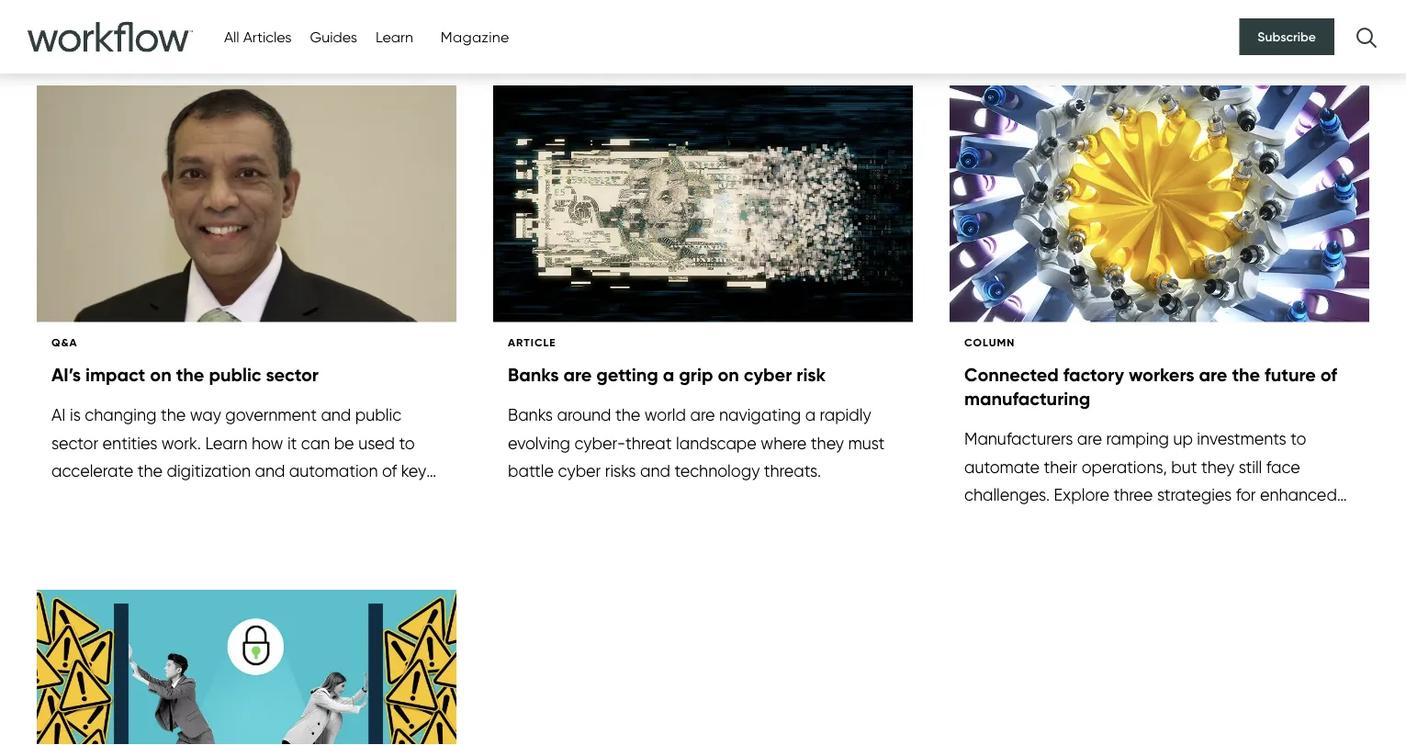 Task type: describe. For each thing, give the bounding box(es) containing it.
investments
[[1197, 428, 1287, 449]]

ai's
[[51, 363, 81, 386]]

workflow_logo image
[[28, 21, 193, 52]]

work.
[[162, 433, 201, 453]]

impact
[[85, 363, 145, 386]]

ai's impact on the public sector
[[51, 363, 319, 386]]

evolving
[[508, 433, 570, 453]]

are up around
[[564, 363, 592, 386]]

risk
[[797, 363, 826, 386]]

they inside banks around the world are navigating a rapidly evolving cyber-threat landscape where they must battle cyber risks and technology threats.
[[811, 433, 844, 453]]

used
[[358, 433, 395, 453]]

technology
[[675, 461, 760, 481]]

the up work.
[[161, 404, 186, 425]]

search image
[[1353, 24, 1379, 50]]

manufacturers are ramping up investments to automate their operations, but they still face challenges. explore three strategies for enhanced productivity.
[[965, 428, 1337, 533]]

landscape
[[676, 433, 757, 453]]

sector inside 'ai is changing the way government and public sector entities work. learn how it can be used to accelerate the digitization and automation of key processes.'
[[51, 433, 98, 453]]

the inside banks around the world are navigating a rapidly evolving cyber-threat landscape where they must battle cyber risks and technology threats.
[[615, 404, 641, 425]]

entities
[[103, 433, 157, 453]]

guides
[[310, 28, 357, 46]]

factory
[[1064, 363, 1125, 386]]

magazine link
[[432, 23, 519, 50]]

enhanced
[[1260, 485, 1337, 505]]

1 on from the left
[[150, 363, 172, 386]]

the down entities
[[137, 461, 163, 481]]

digitization
[[167, 461, 251, 481]]

automate
[[965, 456, 1040, 477]]

strategies
[[1157, 485, 1232, 505]]

a inside banks around the world are navigating a rapidly evolving cyber-threat landscape where they must battle cyber risks and technology threats.
[[805, 404, 816, 425]]

banks are getting a grip on cyber risk
[[508, 363, 826, 386]]

rapidly
[[820, 404, 872, 425]]

banks are getting a grip on cyber risk link
[[508, 362, 898, 401]]

manufacturing
[[965, 387, 1091, 410]]

article
[[508, 335, 556, 349]]

public inside 'ai is changing the way government and public sector entities work. learn how it can be used to accelerate the digitization and automation of key processes.'
[[355, 404, 402, 425]]

up
[[1174, 428, 1193, 449]]

guides button
[[310, 28, 357, 46]]

battle
[[508, 461, 554, 481]]

navigating
[[719, 404, 801, 425]]

where
[[761, 433, 807, 453]]

the up way
[[176, 363, 204, 386]]

face
[[1267, 456, 1301, 477]]

still
[[1239, 456, 1263, 477]]

threats.
[[764, 461, 821, 481]]

three
[[1114, 485, 1153, 505]]

grip
[[679, 363, 713, 386]]

ai
[[51, 404, 66, 425]]

workflow_logo link
[[28, 0, 202, 73]]

but
[[1172, 456, 1198, 477]]

it
[[287, 433, 297, 453]]

of inside connected factory workers are the future of manufacturing
[[1321, 363, 1337, 386]]

productivity.
[[965, 513, 1057, 533]]

are inside connected factory workers are the future of manufacturing
[[1199, 363, 1228, 386]]

government
[[225, 404, 317, 425]]

0 vertical spatial learn
[[376, 28, 413, 46]]

challenges.
[[965, 485, 1050, 505]]

risks
[[605, 461, 636, 481]]

0 vertical spatial a
[[663, 363, 675, 386]]

future
[[1265, 363, 1316, 386]]

must
[[848, 433, 885, 453]]

banks for banks are getting a grip on cyber risk
[[508, 363, 559, 386]]

banks around the world are navigating a rapidly evolving cyber-threat landscape where they must battle cyber risks and technology threats.
[[508, 404, 885, 481]]

and inside banks around the world are navigating a rapidly evolving cyber-threat landscape where they must battle cyber risks and technology threats.
[[640, 461, 671, 481]]

the inside connected factory workers are the future of manufacturing
[[1232, 363, 1261, 386]]

magazine
[[441, 28, 510, 46]]

ramping
[[1106, 428, 1169, 449]]

column
[[965, 335, 1015, 349]]

they inside manufacturers are ramping up investments to automate their operations, but they still face challenges. explore three strategies for enhanced productivity.
[[1202, 456, 1235, 477]]

banks for banks around the world are navigating a rapidly evolving cyber-threat landscape where they must battle cyber risks and technology threats.
[[508, 404, 553, 425]]



Task type: vqa. For each thing, say whether or not it's contained in the screenshot.
Guides
yes



Task type: locate. For each thing, give the bounding box(es) containing it.
1 vertical spatial learn
[[205, 433, 248, 453]]

all articles button
[[224, 28, 292, 46]]

on right impact
[[150, 363, 172, 386]]

0 horizontal spatial to
[[399, 433, 415, 453]]

a left rapidly
[[805, 404, 816, 425]]

1 horizontal spatial a
[[805, 404, 816, 425]]

are
[[564, 363, 592, 386], [1199, 363, 1228, 386], [690, 404, 715, 425], [1077, 428, 1102, 449]]

around
[[557, 404, 611, 425]]

public
[[209, 363, 261, 386], [355, 404, 402, 425]]

and up be
[[321, 404, 351, 425]]

1 horizontal spatial to
[[1291, 428, 1307, 449]]

1 vertical spatial they
[[1202, 456, 1235, 477]]

0 vertical spatial sector
[[266, 363, 319, 386]]

to inside 'ai is changing the way government and public sector entities work. learn how it can be used to accelerate the digitization and automation of key processes.'
[[399, 433, 415, 453]]

cyber-
[[575, 433, 626, 453]]

connected factory workers are the future of manufacturing link
[[965, 362, 1355, 425]]

of inside 'ai is changing the way government and public sector entities work. learn how it can be used to accelerate the digitization and automation of key processes.'
[[382, 461, 397, 481]]

and down threat
[[640, 461, 671, 481]]

are inside manufacturers are ramping up investments to automate their operations, but they still face challenges. explore three strategies for enhanced productivity.
[[1077, 428, 1102, 449]]

1 horizontal spatial they
[[1202, 456, 1235, 477]]

1 horizontal spatial sector
[[266, 363, 319, 386]]

workers
[[1129, 363, 1195, 386]]

to up key
[[399, 433, 415, 453]]

key
[[401, 461, 426, 481]]

on
[[150, 363, 172, 386], [718, 363, 739, 386]]

sector
[[266, 363, 319, 386], [51, 433, 98, 453]]

public up way
[[209, 363, 261, 386]]

are up their
[[1077, 428, 1102, 449]]

ai's impact on the public sector link
[[51, 362, 442, 401]]

sector down is
[[51, 433, 98, 453]]

0 vertical spatial cyber
[[744, 363, 792, 386]]

learn
[[376, 28, 413, 46], [205, 433, 248, 453]]

ai is changing the way government and public sector entities work. learn how it can be used to accelerate the digitization and automation of key processes.
[[51, 404, 426, 509]]

cyber
[[744, 363, 792, 386], [558, 461, 601, 481]]

public up used
[[355, 404, 402, 425]]

0 horizontal spatial and
[[255, 461, 285, 481]]

cyber down cyber-
[[558, 461, 601, 481]]

connected factory workers are the future of manufacturing
[[965, 363, 1337, 410]]

to inside manufacturers are ramping up investments to automate their operations, but they still face challenges. explore three strategies for enhanced productivity.
[[1291, 428, 1307, 449]]

1 horizontal spatial of
[[1321, 363, 1337, 386]]

1 vertical spatial public
[[355, 404, 402, 425]]

0 horizontal spatial of
[[382, 461, 397, 481]]

0 vertical spatial public
[[209, 363, 261, 386]]

0 horizontal spatial a
[[663, 363, 675, 386]]

0 horizontal spatial learn
[[205, 433, 248, 453]]

the
[[176, 363, 204, 386], [1232, 363, 1261, 386], [161, 404, 186, 425], [615, 404, 641, 425], [137, 461, 163, 481]]

articles
[[243, 28, 292, 46]]

their
[[1044, 456, 1078, 477]]

0 horizontal spatial on
[[150, 363, 172, 386]]

a left grip
[[663, 363, 675, 386]]

all articles
[[224, 28, 292, 46]]

on right grip
[[718, 363, 739, 386]]

they down rapidly
[[811, 433, 844, 453]]

to
[[1291, 428, 1307, 449], [399, 433, 415, 453]]

0 horizontal spatial cyber
[[558, 461, 601, 481]]

a
[[663, 363, 675, 386], [805, 404, 816, 425]]

of
[[1321, 363, 1337, 386], [382, 461, 397, 481]]

subscribe link
[[1240, 18, 1335, 55]]

of left key
[[382, 461, 397, 481]]

1 vertical spatial sector
[[51, 433, 98, 453]]

is
[[70, 404, 81, 425]]

1 horizontal spatial and
[[321, 404, 351, 425]]

1 vertical spatial cyber
[[558, 461, 601, 481]]

1 vertical spatial a
[[805, 404, 816, 425]]

and
[[321, 404, 351, 425], [255, 461, 285, 481], [640, 461, 671, 481]]

they
[[811, 433, 844, 453], [1202, 456, 1235, 477]]

banks down 'article'
[[508, 363, 559, 386]]

connected
[[965, 363, 1059, 386]]

banks inside banks around the world are navigating a rapidly evolving cyber-threat landscape where they must battle cyber risks and technology threats.
[[508, 404, 553, 425]]

learn button
[[376, 28, 413, 46]]

accelerate
[[51, 461, 133, 481]]

of right future
[[1321, 363, 1337, 386]]

automation
[[289, 461, 378, 481]]

banks
[[508, 363, 559, 386], [508, 404, 553, 425]]

are right workers
[[1199, 363, 1228, 386]]

1 horizontal spatial public
[[355, 404, 402, 425]]

1 vertical spatial of
[[382, 461, 397, 481]]

threat
[[626, 433, 672, 453]]

can
[[301, 433, 330, 453]]

are up landscape
[[690, 404, 715, 425]]

explore
[[1054, 485, 1110, 505]]

1 banks from the top
[[508, 363, 559, 386]]

banks up "evolving"
[[508, 404, 553, 425]]

getting
[[597, 363, 659, 386]]

changing
[[85, 404, 157, 425]]

0 vertical spatial they
[[811, 433, 844, 453]]

cyber up "navigating"
[[744, 363, 792, 386]]

they left still
[[1202, 456, 1235, 477]]

and down how
[[255, 461, 285, 481]]

2 banks from the top
[[508, 404, 553, 425]]

learn up digitization at left bottom
[[205, 433, 248, 453]]

manufacturers
[[965, 428, 1073, 449]]

way
[[190, 404, 221, 425]]

learn inside 'ai is changing the way government and public sector entities work. learn how it can be used to accelerate the digitization and automation of key processes.'
[[205, 433, 248, 453]]

0 horizontal spatial sector
[[51, 433, 98, 453]]

to up face
[[1291, 428, 1307, 449]]

how
[[252, 433, 283, 453]]

the left future
[[1232, 363, 1261, 386]]

1 horizontal spatial cyber
[[744, 363, 792, 386]]

0 horizontal spatial they
[[811, 433, 844, 453]]

operations,
[[1082, 456, 1167, 477]]

processes.
[[51, 489, 130, 509]]

1 vertical spatial banks
[[508, 404, 553, 425]]

the up threat
[[615, 404, 641, 425]]

q&a
[[51, 335, 78, 349]]

cyber inside banks around the world are navigating a rapidly evolving cyber-threat landscape where they must battle cyber risks and technology threats.
[[558, 461, 601, 481]]

world
[[645, 404, 686, 425]]

all
[[224, 28, 239, 46]]

0 horizontal spatial public
[[209, 363, 261, 386]]

be
[[334, 433, 354, 453]]

learn right guides
[[376, 28, 413, 46]]

1 horizontal spatial on
[[718, 363, 739, 386]]

subscribe
[[1258, 28, 1316, 45]]

1 horizontal spatial learn
[[376, 28, 413, 46]]

are inside banks around the world are navigating a rapidly evolving cyber-threat landscape where they must battle cyber risks and technology threats.
[[690, 404, 715, 425]]

2 on from the left
[[718, 363, 739, 386]]

for
[[1236, 485, 1256, 505]]

0 vertical spatial banks
[[508, 363, 559, 386]]

2 horizontal spatial and
[[640, 461, 671, 481]]

sector up government
[[266, 363, 319, 386]]

0 vertical spatial of
[[1321, 363, 1337, 386]]



